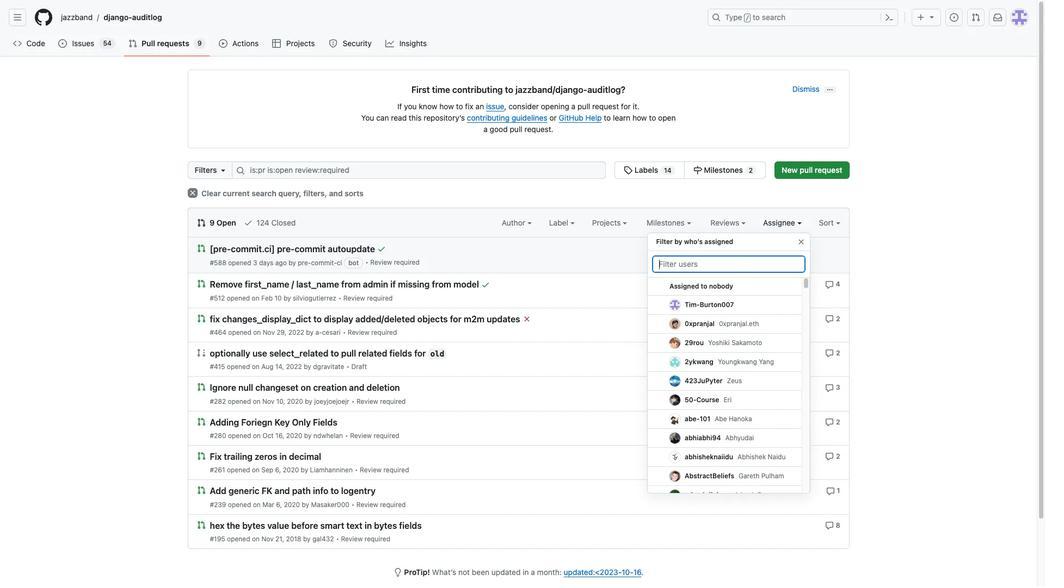 Task type: vqa. For each thing, say whether or not it's contained in the screenshot.
the bottommost after
no



Task type: describe. For each thing, give the bounding box(es) containing it.
6, inside fix trailing zeros in decimal #261             opened on sep 6, 2020 by liamhanninen • review required
[[275, 467, 281, 475]]

[pre-
[[210, 245, 231, 254]]

1 link for remove first_name / last_name from admin if missing from model
[[722, 279, 736, 289]]

review required link for gal432
[[341, 535, 390, 544]]

1 horizontal spatial search
[[762, 13, 786, 22]]

notifications image
[[993, 13, 1002, 22]]

#512             opened on feb 10 by silviogutierrez • review required
[[210, 294, 393, 302]]

the
[[227, 521, 240, 531]]

and for filters,
[[329, 189, 343, 198]]

graph image
[[385, 39, 394, 48]]

added/deleted
[[355, 315, 415, 324]]

good
[[490, 125, 508, 134]]

joeyjoejoejr link
[[314, 398, 349, 406]]

ignore null changeset on creation and deletion #282             opened on nov 10, 2020 by joeyjoejoejr • review required
[[210, 383, 406, 406]]

0 horizontal spatial request
[[592, 102, 619, 111]]

• inside the optionally use select_related to pull related fields for old #415             opened on aug 14, 2022 by dgravitate • draft
[[346, 363, 349, 371]]

1 horizontal spatial a
[[531, 568, 535, 577]]

to left open
[[649, 113, 656, 122]]

assignee
[[763, 218, 797, 228]]

ignore null changeset on creation and deletion link
[[210, 383, 400, 393]]

#261
[[210, 467, 225, 475]]

open pull request element for hex the bytes value before smart text in bytes fields
[[197, 521, 205, 530]]

@tim burton007 image
[[669, 300, 680, 311]]

1 vertical spatial request
[[815, 165, 842, 175]]

4 open pull request image from the top
[[197, 521, 205, 530]]

pull up github help link at the top right
[[577, 102, 590, 111]]

decimal
[[289, 452, 321, 462]]

objects
[[417, 315, 448, 324]]

and for creation
[[349, 383, 364, 393]]

review down fix changes_display_dict to display added/deleted objects for m2m updates link
[[348, 329, 369, 337]]

a-
[[315, 329, 322, 337]]

creation
[[313, 383, 347, 393]]

display
[[324, 315, 353, 324]]

bot
[[348, 259, 359, 267]]

label
[[549, 218, 570, 228]]

8 / 8 checks ok image
[[481, 281, 490, 289]]

to inside the optionally use select_related to pull related fields for old #415             opened on aug 14, 2022 by dgravitate • draft
[[331, 349, 339, 359]]

by right filter
[[674, 238, 682, 246]]

1 vertical spatial 3
[[836, 384, 840, 392]]

add generic fk and path info to logentry #239             opened on mar 6, 2020 by masaker000 • review required
[[210, 487, 406, 509]]

on inside fix trailing zeros in decimal #261             opened on sep 6, 2020 by liamhanninen • review required
[[252, 467, 260, 475]]

new pull request link
[[775, 162, 849, 179]]

naidu
[[768, 453, 785, 462]]

old
[[430, 350, 444, 359]]

fix trailing zeros in decimal #261             opened on sep 6, 2020 by liamhanninen • review required
[[210, 452, 409, 475]]

by inside ignore null changeset on creation and deletion #282             opened on nov 10, 2020 by joeyjoejoejr • review required
[[305, 398, 312, 406]]

m2m
[[464, 315, 485, 324]]

/ for jazzband
[[97, 13, 99, 22]]

trailing
[[224, 452, 252, 462]]

masaker000
[[311, 501, 349, 509]]

0 horizontal spatial 3
[[253, 259, 257, 267]]

who's
[[684, 238, 703, 246]]

by right '10'
[[284, 294, 291, 302]]

16,
[[275, 432, 284, 440]]

remove first_name / last_name from admin if missing from model link
[[210, 280, 479, 290]]

open pull request element for ignore null changeset on creation and deletion
[[197, 383, 205, 392]]

masaker000 link
[[311, 501, 349, 509]]

filter
[[656, 238, 673, 246]]

0 vertical spatial nov
[[263, 329, 275, 337]]

abhyudai
[[725, 434, 754, 442]]

if
[[397, 102, 402, 111]]

open pull request element for [pre-commit.ci] pre-commit autoupdate
[[197, 244, 205, 253]]

a inside to learn how to open a good pull request.
[[483, 125, 488, 134]]

you can read this repository's contributing guidelines or github help
[[361, 113, 602, 122]]

git pull request image for rightmost issue opened icon
[[972, 13, 980, 22]]

4
[[836, 280, 840, 289]]

to up repository's
[[456, 102, 463, 111]]

check image
[[244, 219, 252, 228]]

code link
[[9, 35, 50, 52]]

2020 inside the adding foriegn key only fields #280             opened on oct 16, 2020 by ndwhelan • review required
[[286, 432, 302, 440]]

changeset
[[255, 383, 299, 393]]

this
[[409, 113, 422, 122]]

/ for type
[[745, 14, 749, 22]]

open pull request element for fix changes_display_dict to display added/deleted objects for m2m updates
[[197, 314, 205, 323]]

2 horizontal spatial for
[[621, 102, 631, 111]]

triangle down image
[[927, 13, 936, 21]]

nov inside ignore null changeset on creation and deletion #282             opened on nov 10, 2020 by joeyjoejoejr • review required
[[262, 398, 274, 406]]

1 vertical spatial for
[[450, 315, 462, 324]]

an
[[476, 102, 484, 111]]

zeros
[[255, 452, 277, 462]]

11 / 11 checks ok image
[[377, 245, 386, 254]]

comment image for fields
[[825, 418, 834, 427]]

2 vertical spatial 1
[[837, 487, 840, 495]]

Issues search field
[[232, 162, 606, 179]]

4 link
[[825, 279, 840, 289]]

pull inside to learn how to open a good pull request.
[[510, 125, 522, 134]]

open pull request image for fix
[[197, 314, 205, 323]]

consider
[[508, 102, 539, 111]]

1 vertical spatial contributing
[[467, 113, 510, 122]]

• right the cesari
[[343, 329, 346, 337]]

0 vertical spatial pre-
[[277, 245, 295, 254]]

to right help
[[604, 113, 611, 122]]

opened down commit.ci]
[[228, 259, 251, 267]]

by inside add generic fk and path info to logentry #239             opened on mar 6, 2020 by masaker000 • review required
[[302, 501, 309, 509]]

how inside to learn how to open a good pull request.
[[632, 113, 647, 122]]

1 horizontal spatial pre-
[[298, 259, 311, 267]]

assignee button
[[763, 217, 801, 229]]

by left a-
[[306, 329, 314, 337]]

open pull request image for adding foriegn key only fields
[[197, 418, 205, 426]]

opened inside add generic fk and path info to logentry #239             opened on mar 6, 2020 by masaker000 • review required
[[228, 501, 251, 509]]

logentry
[[341, 487, 376, 497]]

and inside add generic fk and path info to logentry #239             opened on mar 6, 2020 by masaker000 • review required
[[275, 487, 290, 497]]

abhisheknaiidu abhishek naidu
[[684, 453, 785, 462]]

actions
[[232, 39, 259, 48]]

to right type
[[753, 13, 760, 22]]

tim-
[[684, 301, 699, 309]]

required inside fix trailing zeros in decimal #261             opened on sep 6, 2020 by liamhanninen • review required
[[383, 467, 409, 475]]

0 vertical spatial 2022
[[288, 329, 304, 337]]

pull requests
[[142, 39, 189, 48]]

abhiabhi94
[[684, 434, 721, 442]]

comment image for for
[[825, 350, 834, 358]]

guidelines
[[512, 113, 547, 122]]

...
[[827, 84, 833, 92]]

1 for remove first_name / last_name from admin if missing from model
[[733, 280, 736, 289]]

0xpranjal
[[684, 320, 714, 328]]

gal432
[[312, 535, 334, 544]]

commit
[[295, 245, 326, 254]]

2 link for pull
[[825, 348, 840, 358]]

gal432 link
[[312, 535, 334, 544]]

it.
[[633, 102, 639, 111]]

updated
[[491, 568, 521, 577]]

Filter users text field
[[652, 256, 805, 273]]

@423jupyter image
[[669, 376, 680, 387]]

comment image inside 4 link
[[825, 281, 834, 289]]

jazzband link
[[57, 9, 97, 26]]

review inside add generic fk and path info to logentry #239             opened on mar 6, 2020 by masaker000 • review required
[[356, 501, 378, 509]]

can
[[376, 113, 389, 122]]

milestones for milestones
[[647, 218, 687, 228]]

tim-burton007 link
[[647, 296, 801, 315]]

on down changes_display_dict
[[253, 329, 261, 337]]

none search field containing filters
[[188, 162, 766, 179]]

github help link
[[559, 113, 602, 122]]

commit.ci]
[[231, 245, 275, 254]]

0 vertical spatial contributing
[[452, 85, 503, 95]]

for inside the optionally use select_related to pull related fields for old #415             opened on aug 14, 2022 by dgravitate • draft
[[414, 349, 426, 359]]

#280
[[210, 432, 226, 440]]

@abhiabhi94 image
[[669, 433, 680, 444]]

[pre-commit.ci] pre-commit autoupdate link
[[210, 245, 375, 254]]

2 for decimal
[[836, 453, 840, 461]]

1 vertical spatial issue opened image
[[722, 453, 730, 462]]

2 link for fields
[[825, 417, 840, 427]]

updated:<2023-10-16 link
[[564, 568, 641, 577]]

comment image for decimal
[[825, 453, 834, 462]]

open
[[658, 113, 676, 122]]

0 horizontal spatial fix
[[210, 315, 220, 324]]

on left creation
[[301, 383, 311, 393]]

fields
[[313, 418, 337, 428]]

open pull request element for adding foriegn key only fields
[[197, 417, 205, 426]]

ignore
[[210, 383, 236, 393]]

2020 inside add generic fk and path info to logentry #239             opened on mar 6, 2020 by masaker000 • review required
[[284, 501, 300, 509]]

2 inside milestones 2
[[749, 167, 753, 175]]

related
[[358, 349, 387, 359]]

to up ,
[[505, 85, 513, 95]]

by inside hex the bytes value before smart text in bytes fields #195             opened on nov 21, 2018 by gal432 • review required
[[303, 535, 311, 544]]

14
[[664, 167, 671, 175]]

milestone image
[[693, 166, 702, 175]]

9 open
[[208, 218, 236, 228]]

101
[[699, 415, 710, 423]]

filters
[[195, 165, 217, 175]]

open pull request image for fix trailing zeros in decimal
[[197, 452, 205, 461]]

filters button
[[188, 162, 233, 179]]

ndwhelan link
[[313, 432, 343, 440]]

milestones for milestones 2
[[704, 165, 743, 175]]

1 horizontal spatial fix
[[465, 102, 473, 111]]

@abstractbeliefs image
[[669, 471, 680, 482]]

abhiabhi94 abhyudai
[[684, 434, 754, 442]]

• inside fix trailing zeros in decimal #261             opened on sep 6, 2020 by liamhanninen • review required
[[355, 467, 358, 475]]

projects button
[[592, 217, 627, 229]]

2ykwang youngkwang yang
[[684, 358, 774, 366]]

sort
[[819, 218, 834, 228]]

@2ykwang image
[[669, 357, 680, 368]]

adarsh
[[734, 491, 755, 500]]

reviews button
[[711, 217, 746, 229]]

review inside hex the bytes value before smart text in bytes fields #195             opened on nov 21, 2018 by gal432 • review required
[[341, 535, 363, 544]]

29rou yoshiki sakamoto
[[684, 339, 762, 347]]

request.
[[524, 125, 553, 134]]

on inside hex the bytes value before smart text in bytes fields #195             opened on nov 21, 2018 by gal432 • review required
[[252, 535, 260, 544]]

course
[[696, 396, 719, 404]]

3 link
[[825, 383, 840, 393]]

smart
[[320, 521, 344, 531]]

2020 inside ignore null changeset on creation and deletion #282             opened on nov 10, 2020 by joeyjoejoejr • review required
[[287, 398, 303, 406]]

opened inside the adding foriegn key only fields #280             opened on oct 16, 2020 by ndwhelan • review required
[[228, 432, 251, 440]]

first_name
[[245, 280, 289, 290]]

hex the bytes value before smart text in bytes fields link
[[210, 521, 422, 531]]

code
[[26, 39, 45, 48]]

not
[[458, 568, 470, 577]]

pull right the new
[[800, 165, 813, 175]]

2018
[[286, 535, 301, 544]]

current
[[223, 189, 250, 198]]

on down null
[[253, 398, 260, 406]]



Task type: locate. For each thing, give the bounding box(es) containing it.
youngkwang
[[718, 358, 757, 366]]

query,
[[278, 189, 301, 198]]

bytes right text
[[374, 521, 397, 531]]

issue opened image
[[950, 13, 958, 22], [722, 453, 730, 462]]

to inside add generic fk and path info to logentry #239             opened on mar 6, 2020 by masaker000 • review required
[[331, 487, 339, 497]]

0 vertical spatial fix
[[465, 102, 473, 111]]

0 vertical spatial issue opened image
[[950, 13, 958, 22]]

by down select_related at the bottom of the page
[[304, 363, 311, 371]]

2 vertical spatial git pull request image
[[197, 219, 205, 228]]

open pull request image left remove
[[197, 280, 205, 289]]

open pull request element for fix trailing zeros in decimal
[[197, 452, 205, 461]]

2 open pull request image from the top
[[197, 280, 205, 289]]

on inside the adding foriegn key only fields #280             opened on oct 16, 2020 by ndwhelan • review required
[[253, 432, 261, 440]]

fix
[[465, 102, 473, 111], [210, 315, 220, 324]]

7 open pull request element from the top
[[197, 486, 205, 495]]

None search field
[[188, 162, 766, 179]]

review required link down 11 / 11 checks ok "image"
[[370, 259, 420, 267]]

2 2 link from the top
[[825, 348, 840, 358]]

2020 down decimal
[[283, 467, 299, 475]]

fix changes_display_dict to display added/deleted objects for m2m updates link
[[210, 315, 520, 324]]

0 horizontal spatial projects
[[286, 39, 315, 48]]

2 horizontal spatial git pull request image
[[972, 13, 980, 22]]

9 for 9
[[197, 39, 202, 47]]

comment image for creation
[[825, 384, 834, 393]]

to up masaker000
[[331, 487, 339, 497]]

updated:<2023-
[[564, 568, 622, 577]]

in right zeros
[[279, 452, 287, 462]]

open pull request image
[[197, 383, 205, 392], [197, 418, 205, 426], [197, 452, 205, 461], [197, 487, 205, 495]]

1 horizontal spatial projects
[[592, 218, 623, 228]]

1 horizontal spatial bytes
[[374, 521, 397, 531]]

you
[[361, 113, 374, 122]]

8 open pull request element from the top
[[197, 521, 205, 530]]

issue opened image
[[58, 39, 67, 48], [722, 281, 730, 289]]

liamhanninen link
[[310, 467, 353, 475]]

review required link for ndwhelan
[[350, 432, 399, 440]]

1 open pull request element from the top
[[197, 244, 205, 253]]

pre- down commit
[[298, 259, 311, 267]]

menu containing filter by who's assigned
[[647, 229, 810, 588]]

• inside ignore null changeset on creation and deletion #282             opened on nov 10, 2020 by joeyjoejoejr • review required
[[352, 398, 355, 406]]

requests
[[157, 39, 189, 48]]

opened down generic
[[228, 501, 251, 509]]

1 vertical spatial a
[[483, 125, 488, 134]]

#239
[[210, 501, 226, 509]]

@50 course image
[[669, 395, 680, 406]]

new pull request
[[782, 165, 842, 175]]

to inside assigned to nobody link
[[701, 282, 707, 291]]

2020 inside fix trailing zeros in decimal #261             opened on sep 6, 2020 by liamhanninen • review required
[[283, 467, 299, 475]]

contributing up "an"
[[452, 85, 503, 95]]

open pull request image for ignore null changeset on creation and deletion
[[197, 383, 205, 392]]

sakamoto
[[731, 339, 762, 347]]

1 vertical spatial issue opened image
[[722, 281, 730, 289]]

2022 inside the optionally use select_related to pull related fields for old #415             opened on aug 14, 2022 by dgravitate • draft
[[286, 363, 302, 371]]

required inside the adding foriegn key only fields #280             opened on oct 16, 2020 by ndwhelan • review required
[[374, 432, 399, 440]]

fix changes_display_dict to display added/deleted objects for m2m updates
[[210, 315, 520, 324]]

1 vertical spatial how
[[632, 113, 647, 122]]

by down ignore null changeset on creation and deletion link
[[305, 398, 312, 406]]

0 horizontal spatial how
[[439, 102, 454, 111]]

cesari
[[322, 329, 341, 337]]

list containing jazzband
[[57, 9, 701, 26]]

1 vertical spatial projects
[[592, 218, 623, 228]]

liamhanninen
[[310, 467, 353, 475]]

for left it.
[[621, 102, 631, 111]]

0xpranjal.eth
[[719, 320, 759, 328]]

1 bytes from the left
[[242, 521, 265, 531]]

fields inside the optionally use select_related to pull related fields for old #415             opened on aug 14, 2022 by dgravitate • draft
[[389, 349, 412, 359]]

review inside the adding foriegn key only fields #280             opened on oct 16, 2020 by ndwhelan • review required
[[350, 432, 372, 440]]

3 2 link from the top
[[825, 417, 840, 427]]

0 horizontal spatial bytes
[[242, 521, 265, 531]]

from down bot
[[341, 280, 361, 290]]

1 horizontal spatial 9
[[210, 218, 215, 228]]

to
[[753, 13, 760, 22], [505, 85, 513, 95], [456, 102, 463, 111], [604, 113, 611, 122], [649, 113, 656, 122], [701, 282, 707, 291], [313, 315, 322, 324], [331, 349, 339, 359], [331, 487, 339, 497]]

from left model
[[432, 280, 451, 290]]

comment image up 8 link
[[826, 487, 835, 496]]

0 vertical spatial how
[[439, 102, 454, 111]]

Search all issues text field
[[232, 162, 606, 179]]

autoupdate
[[328, 245, 375, 254]]

0 vertical spatial 9
[[197, 39, 202, 47]]

1 vertical spatial and
[[349, 383, 364, 393]]

fields right 'related'
[[389, 349, 412, 359]]

required inside ignore null changeset on creation and deletion #282             opened on nov 10, 2020 by joeyjoejoejr • review required
[[380, 398, 406, 406]]

milestones inside popup button
[[647, 218, 687, 228]]

in inside fix trailing zeros in decimal #261             opened on sep 6, 2020 by liamhanninen • review required
[[279, 452, 287, 462]]

ago
[[275, 259, 287, 267]]

opened down null
[[228, 398, 251, 406]]

open pull request element for add generic fk and path info to logentry
[[197, 486, 205, 495]]

review down deletion
[[356, 398, 378, 406]]

abhisheknaiidu
[[684, 453, 733, 462]]

play image
[[219, 39, 227, 48]]

2 bytes from the left
[[374, 521, 397, 531]]

0 vertical spatial in
[[279, 452, 287, 462]]

fix
[[210, 452, 222, 462]]

you
[[404, 102, 417, 111]]

add generic fk and path info to logentry link
[[210, 487, 376, 497]]

shield image
[[329, 39, 337, 48]]

a
[[571, 102, 575, 111], [483, 125, 488, 134], [531, 568, 535, 577]]

contributing down issue link
[[467, 113, 510, 122]]

1 down filter users text box in the right top of the page
[[733, 280, 736, 289]]

actions link
[[214, 35, 264, 52]]

security link
[[324, 35, 377, 52]]

1 horizontal spatial /
[[291, 280, 294, 290]]

comment image inside 1 link
[[826, 487, 835, 496]]

0 vertical spatial projects
[[286, 39, 315, 48]]

open pull request image left ignore
[[197, 383, 205, 392]]

jazzband/django-
[[515, 85, 587, 95]]

required inside hex the bytes value before smart text in bytes fields #195             opened on nov 21, 2018 by gal432 • review required
[[365, 535, 390, 544]]

3 open pull request image from the top
[[197, 452, 205, 461]]

for left "m2m"
[[450, 315, 462, 324]]

1 vertical spatial 2022
[[286, 363, 302, 371]]

.
[[641, 568, 644, 577]]

comment image
[[825, 281, 834, 289], [825, 384, 834, 393], [825, 418, 834, 427], [825, 453, 834, 462], [825, 522, 834, 531]]

comment image for logentry
[[826, 487, 835, 496]]

/ inside type / to search
[[745, 14, 749, 22]]

close menu image
[[797, 238, 805, 247]]

nov left 10,
[[262, 398, 274, 406]]

by inside the optionally use select_related to pull related fields for old #415             opened on aug 14, 2022 by dgravitate • draft
[[304, 363, 311, 371]]

2
[[749, 167, 753, 175], [836, 315, 840, 323], [836, 349, 840, 358], [836, 418, 840, 426], [836, 453, 840, 461]]

2 vertical spatial a
[[531, 568, 535, 577]]

in right updated at the bottom left
[[523, 568, 529, 577]]

0 horizontal spatial pre-
[[277, 245, 295, 254]]

opened inside hex the bytes value before smart text in bytes fields #195             opened on nov 21, 2018 by gal432 • review required
[[227, 535, 250, 544]]

yoshiki
[[708, 339, 730, 347]]

a up github
[[571, 102, 575, 111]]

pull inside the optionally use select_related to pull related fields for old #415             opened on aug 14, 2022 by dgravitate • draft
[[341, 349, 356, 359]]

open pull request element for remove first_name / last_name from admin if missing from model
[[197, 279, 205, 289]]

review required link for masaker000
[[356, 501, 406, 509]]

fields up protip!
[[399, 521, 422, 531]]

9 left open
[[210, 218, 215, 228]]

fields inside hex the bytes value before smart text in bytes fields #195             opened on nov 21, 2018 by gal432 • review required
[[399, 521, 422, 531]]

git pull request image left pull on the top left
[[128, 39, 137, 48]]

issue element
[[615, 162, 766, 179]]

command palette image
[[885, 13, 894, 22]]

code image
[[13, 39, 22, 48]]

search image
[[236, 167, 245, 175]]

5 open pull request element from the top
[[197, 417, 205, 426]]

opened down remove
[[227, 294, 250, 302]]

@29rou image
[[669, 338, 680, 349]]

1 horizontal spatial from
[[432, 280, 451, 290]]

optionally
[[210, 349, 250, 359]]

silviogutierrez link
[[293, 294, 336, 302]]

text
[[346, 521, 362, 531]]

x image
[[188, 188, 197, 198]]

2 vertical spatial nov
[[261, 535, 274, 544]]

0 vertical spatial and
[[329, 189, 343, 198]]

nov inside hex the bytes value before smart text in bytes fields #195             opened on nov 21, 2018 by gal432 • review required
[[261, 535, 274, 544]]

issue opened image inside 1 link
[[722, 281, 730, 289]]

6, right mar
[[276, 501, 282, 509]]

1 vertical spatial 9
[[210, 218, 215, 228]]

git pull request image inside 9 open link
[[197, 219, 205, 228]]

• inside hex the bytes value before smart text in bytes fields #195             opened on nov 21, 2018 by gal432 • review required
[[336, 535, 339, 544]]

open pull request image for [pre-
[[197, 244, 205, 253]]

2 vertical spatial 1 link
[[826, 486, 840, 496]]

1 for fix trailing zeros in decimal
[[733, 453, 736, 461]]

table image
[[272, 39, 281, 48]]

git pull request image left notifications "image" in the top of the page
[[972, 13, 980, 22]]

to up "dgravitate" link
[[331, 349, 339, 359]]

triangle down image
[[219, 166, 228, 175]]

assigned
[[669, 282, 699, 291]]

comment image inside 8 link
[[825, 522, 834, 531]]

on left feb
[[252, 294, 259, 302]]

zeus
[[727, 377, 742, 385]]

opened down adding at the bottom left
[[228, 432, 251, 440]]

projects
[[286, 39, 315, 48], [592, 218, 623, 228]]

1 vertical spatial 6,
[[276, 501, 282, 509]]

• right ndwhelan
[[345, 432, 348, 440]]

fields
[[389, 349, 412, 359], [399, 521, 422, 531]]

d
[[757, 491, 762, 500]]

dismiss ...
[[792, 84, 833, 94]]

#415
[[210, 363, 225, 371]]

1 horizontal spatial issue opened image
[[722, 281, 730, 289]]

6, right the sep
[[275, 467, 281, 475]]

2ykwang
[[684, 358, 713, 366]]

1 vertical spatial search
[[252, 189, 276, 198]]

0 vertical spatial a
[[571, 102, 575, 111]]

menu
[[647, 229, 810, 588]]

list
[[57, 9, 701, 26]]

14,
[[275, 363, 284, 371]]

git pull request image for issues issue opened image
[[128, 39, 137, 48]]

2 for pull
[[836, 349, 840, 358]]

request right the new
[[815, 165, 842, 175]]

open pull request element left fix on the left bottom of the page
[[197, 452, 205, 461]]

4 2 link from the top
[[825, 452, 840, 462]]

9 for 9 open
[[210, 218, 215, 228]]

0 vertical spatial 3
[[253, 259, 257, 267]]

1 up 8
[[837, 487, 840, 495]]

0 horizontal spatial git pull request image
[[128, 39, 137, 48]]

review down 11 / 11 checks ok "image"
[[370, 259, 392, 267]]

milestones right milestone icon
[[704, 165, 743, 175]]

#588
[[210, 259, 226, 267]]

/ right type
[[745, 14, 749, 22]]

by right ago
[[289, 259, 296, 267]]

if you know how to fix an issue ,           consider opening a pull request for it.
[[397, 102, 639, 111]]

by inside the adding foriegn key only fields #280             opened on oct 16, 2020 by ndwhelan • review required
[[304, 432, 312, 440]]

how
[[439, 102, 454, 111], [632, 113, 647, 122]]

open pull request image up draft pull request "element"
[[197, 314, 205, 323]]

been
[[472, 568, 489, 577]]

0 horizontal spatial and
[[275, 487, 290, 497]]

• inside the adding foriegn key only fields #280             opened on oct 16, 2020 by ndwhelan • review required
[[345, 432, 348, 440]]

first time contributing to jazzband/django-auditlog?
[[411, 85, 625, 95]]

fk
[[262, 487, 272, 497]]

review down text
[[341, 535, 363, 544]]

how up repository's
[[439, 102, 454, 111]]

by inside fix trailing zeros in decimal #261             opened on sep 6, 2020 by liamhanninen • review required
[[301, 467, 308, 475]]

0 vertical spatial 6,
[[275, 467, 281, 475]]

6, inside add generic fk and path info to logentry #239             opened on mar 6, 2020 by masaker000 • review required
[[276, 501, 282, 509]]

1 vertical spatial nov
[[262, 398, 274, 406]]

light bulb image
[[393, 569, 402, 577]]

issue opened image left issues
[[58, 39, 67, 48]]

opened down optionally
[[227, 363, 250, 371]]

open pull request image for add generic fk and path info to logentry
[[197, 487, 205, 495]]

open pull request image left adding at the bottom left
[[197, 418, 205, 426]]

required inside add generic fk and path info to logentry #239             opened on mar 6, 2020 by masaker000 • review required
[[380, 501, 406, 509]]

0 vertical spatial for
[[621, 102, 631, 111]]

0 vertical spatial milestones
[[704, 165, 743, 175]]

author button
[[502, 217, 532, 229]]

• inside add generic fk and path info to logentry #239             opened on mar 6, 2020 by masaker000 • review required
[[351, 501, 355, 509]]

review inside fix trailing zeros in decimal #261             opened on sep 6, 2020 by liamhanninen • review required
[[360, 467, 382, 475]]

git pull request image left the 9 open
[[197, 219, 205, 228]]

opened right #464
[[228, 329, 251, 337]]

0 horizontal spatial in
[[279, 452, 287, 462]]

and inside ignore null changeset on creation and deletion #282             opened on nov 10, 2020 by joeyjoejoejr • review required
[[349, 383, 364, 393]]

2 vertical spatial comment image
[[826, 487, 835, 496]]

• up logentry
[[355, 467, 358, 475]]

0 horizontal spatial /
[[97, 13, 99, 22]]

1 link up 8 link
[[826, 486, 840, 496]]

nov
[[263, 329, 275, 337], [262, 398, 274, 406], [261, 535, 274, 544]]

if
[[390, 280, 396, 290]]

0 horizontal spatial 9
[[197, 39, 202, 47]]

help
[[585, 113, 602, 122]]

2 link for decimal
[[825, 452, 840, 462]]

a down you can read this repository's contributing guidelines or github help
[[483, 125, 488, 134]]

1 horizontal spatial and
[[329, 189, 343, 198]]

1 link up the abstractbeliefs gareth pulham
[[722, 452, 736, 462]]

open pull request element left the add
[[197, 486, 205, 495]]

2 vertical spatial and
[[275, 487, 290, 497]]

1 horizontal spatial issue opened image
[[950, 13, 958, 22]]

pre- up ago
[[277, 245, 295, 254]]

0 vertical spatial request
[[592, 102, 619, 111]]

0 vertical spatial issue opened image
[[58, 39, 67, 48]]

review down logentry
[[356, 501, 378, 509]]

0 vertical spatial search
[[762, 13, 786, 22]]

2 horizontal spatial a
[[571, 102, 575, 111]]

2022 down select_related at the bottom of the page
[[286, 363, 302, 371]]

1 vertical spatial in
[[365, 521, 372, 531]]

0xpranjal 0xpranjal.eth
[[684, 320, 759, 328]]

open pull request element
[[197, 244, 205, 253], [197, 279, 205, 289], [197, 314, 205, 323], [197, 383, 205, 392], [197, 417, 205, 426], [197, 452, 205, 461], [197, 486, 205, 495], [197, 521, 205, 530]]

0 vertical spatial fields
[[389, 349, 412, 359]]

0 horizontal spatial issue opened image
[[722, 453, 730, 462]]

opened inside fix trailing zeros in decimal #261             opened on sep 6, 2020 by liamhanninen • review required
[[227, 467, 250, 475]]

issue opened image for issues
[[58, 39, 67, 48]]

@abe 101 image
[[669, 414, 680, 425]]

0 vertical spatial 1 link
[[722, 279, 736, 289]]

opened
[[228, 259, 251, 267], [227, 294, 250, 302], [228, 329, 251, 337], [227, 363, 250, 371], [228, 398, 251, 406], [228, 432, 251, 440], [227, 467, 250, 475], [228, 501, 251, 509], [227, 535, 250, 544]]

3 open pull request element from the top
[[197, 314, 205, 323]]

21,
[[275, 535, 284, 544]]

@0xpranjal image
[[669, 319, 680, 330]]

0 horizontal spatial a
[[483, 125, 488, 134]]

• down 'remove first_name / last_name from admin if missing from model' link
[[338, 294, 341, 302]]

2 horizontal spatial and
[[349, 383, 364, 393]]

423jupyter
[[684, 377, 722, 385]]

issue opened image right triangle down icon
[[950, 13, 958, 22]]

nov left the 21,
[[261, 535, 274, 544]]

to learn how to open a good pull request.
[[483, 113, 676, 134]]

assigned to nobody link
[[647, 278, 801, 296]]

0 horizontal spatial milestones
[[647, 218, 687, 228]]

2 open pull request element from the top
[[197, 279, 205, 289]]

1 open pull request image from the top
[[197, 383, 205, 392]]

month:
[[537, 568, 562, 577]]

aug
[[261, 363, 273, 371]]

3 open pull request image from the top
[[197, 314, 205, 323]]

3
[[253, 259, 257, 267], [836, 384, 840, 392]]

projects inside popup button
[[592, 218, 623, 228]]

1 vertical spatial 1 link
[[722, 452, 736, 462]]

• down logentry
[[351, 501, 355, 509]]

1 vertical spatial fields
[[399, 521, 422, 531]]

clear
[[201, 189, 221, 198]]

git pull request image
[[972, 13, 980, 22], [128, 39, 137, 48], [197, 219, 205, 228]]

• down smart
[[336, 535, 339, 544]]

comment image down 4 link at right top
[[825, 315, 834, 324]]

1 vertical spatial 1
[[733, 453, 736, 461]]

6 open pull request element from the top
[[197, 452, 205, 461]]

opened down the
[[227, 535, 250, 544]]

and down 'draft'
[[349, 383, 364, 393]]

2022
[[288, 329, 304, 337], [286, 363, 302, 371]]

adarshdigievo
[[684, 491, 730, 500]]

50-
[[684, 396, 696, 404]]

what's
[[432, 568, 456, 577]]

1 horizontal spatial in
[[365, 521, 372, 531]]

abstractbeliefs
[[684, 472, 734, 481]]

opened down the trailing
[[227, 467, 250, 475]]

• left 'draft'
[[346, 363, 349, 371]]

0 horizontal spatial issue opened image
[[58, 39, 67, 48]]

1 vertical spatial fix
[[210, 315, 220, 324]]

open pull request element left ignore
[[197, 383, 205, 392]]

1 vertical spatial milestones
[[647, 218, 687, 228]]

0 horizontal spatial for
[[414, 349, 426, 359]]

how down it.
[[632, 113, 647, 122]]

tag image
[[624, 166, 633, 175]]

open pull request element left [pre-
[[197, 244, 205, 253]]

review required link for silviogutierrez
[[343, 294, 393, 302]]

repository's
[[424, 113, 465, 122]]

fix up #464
[[210, 315, 220, 324]]

burton007
[[699, 301, 734, 309]]

comment image
[[825, 315, 834, 324], [825, 350, 834, 358], [826, 487, 835, 496]]

1 2 link from the top
[[825, 314, 840, 324]]

comment image inside 3 link
[[825, 384, 834, 393]]

generic
[[229, 487, 259, 497]]

2 open pull request image from the top
[[197, 418, 205, 426]]

@abhisheknaiidu image
[[669, 452, 680, 463]]

milestones inside issue element
[[704, 165, 743, 175]]

search left the query, on the top left of page
[[252, 189, 276, 198]]

review required link for liamhanninen
[[360, 467, 409, 475]]

1 from from the left
[[341, 280, 361, 290]]

by down only
[[304, 432, 312, 440]]

2 for fields
[[836, 418, 840, 426]]

0 vertical spatial git pull request image
[[972, 13, 980, 22]]

2 vertical spatial for
[[414, 349, 426, 359]]

review inside ignore null changeset on creation and deletion #282             opened on nov 10, 2020 by joeyjoejoejr • review required
[[356, 398, 378, 406]]

to up a-
[[313, 315, 322, 324]]

on inside the optionally use select_related to pull related fields for old #415             opened on aug 14, 2022 by dgravitate • draft
[[252, 363, 260, 371]]

review required link for a-cesari
[[348, 329, 397, 337]]

abhishek
[[737, 453, 766, 462]]

draft pull request image
[[197, 349, 205, 358]]

issue link
[[486, 102, 504, 111]]

fix trailing zeros in decimal link
[[210, 452, 321, 462]]

1 vertical spatial pre-
[[298, 259, 311, 267]]

2 horizontal spatial /
[[745, 14, 749, 22]]

2 horizontal spatial in
[[523, 568, 529, 577]]

1 horizontal spatial how
[[632, 113, 647, 122]]

search right type
[[762, 13, 786, 22]]

review down remove first_name / last_name from admin if missing from model
[[343, 294, 365, 302]]

4 open pull request element from the top
[[197, 383, 205, 392]]

in right text
[[365, 521, 372, 531]]

#195
[[210, 535, 225, 544]]

0 horizontal spatial search
[[252, 189, 276, 198]]

2 from from the left
[[432, 280, 451, 290]]

by down path
[[302, 501, 309, 509]]

on inside add generic fk and path info to logentry #239             opened on mar 6, 2020 by masaker000 • review required
[[253, 501, 261, 509]]

review required link for pre-commit-ci
[[370, 259, 420, 267]]

• review required
[[365, 259, 420, 267]]

1 horizontal spatial git pull request image
[[197, 219, 205, 228]]

review
[[370, 259, 392, 267], [343, 294, 365, 302], [348, 329, 369, 337], [356, 398, 378, 406], [350, 432, 372, 440], [360, 467, 382, 475], [356, 501, 378, 509], [341, 535, 363, 544]]

fix left "an"
[[465, 102, 473, 111]]

open pull request element up draft pull request "element"
[[197, 314, 205, 323]]

1 horizontal spatial 3
[[836, 384, 840, 392]]

1 horizontal spatial milestones
[[704, 165, 743, 175]]

assigned to nobody
[[669, 282, 733, 291]]

plus image
[[917, 13, 925, 22]]

by
[[674, 238, 682, 246], [289, 259, 296, 267], [284, 294, 291, 302], [306, 329, 314, 337], [304, 363, 311, 371], [305, 398, 312, 406], [304, 432, 312, 440], [301, 467, 308, 475], [302, 501, 309, 509], [303, 535, 311, 544]]

1 link for fix trailing zeros in decimal
[[722, 452, 736, 462]]

1 horizontal spatial for
[[450, 315, 462, 324]]

issue opened image for 1
[[722, 281, 730, 289]]

eri
[[723, 396, 731, 404]]

1 horizontal spatial request
[[815, 165, 842, 175]]

2022 right "29,"
[[288, 329, 304, 337]]

open pull request image left [pre-
[[197, 244, 205, 253]]

on left the aug
[[252, 363, 260, 371]]

open pull request image
[[197, 244, 205, 253], [197, 280, 205, 289], [197, 314, 205, 323], [197, 521, 205, 530]]

0 horizontal spatial from
[[341, 280, 361, 290]]

1 / 6 checks ok image
[[522, 315, 531, 324]]

opened inside the optionally use select_related to pull related fields for old #415             opened on aug 14, 2022 by dgravitate • draft
[[227, 363, 250, 371]]

review required link down admin at the top left of the page
[[343, 294, 393, 302]]

bytes right the
[[242, 521, 265, 531]]

1 open pull request image from the top
[[197, 244, 205, 253]]

homepage image
[[35, 9, 52, 26]]

1 vertical spatial git pull request image
[[128, 39, 137, 48]]

author
[[502, 218, 527, 228]]

/ up the #512             opened on feb 10 by silviogutierrez • review required
[[291, 280, 294, 290]]

draft pull request element
[[197, 348, 205, 358]]

open pull request image left fix on the left bottom of the page
[[197, 452, 205, 461]]

review required link for joeyjoejoejr
[[356, 398, 406, 406]]

pull down contributing guidelines link
[[510, 125, 522, 134]]

draft
[[351, 363, 367, 371]]

hex the bytes value before smart text in bytes fields #195             opened on nov 21, 2018 by gal432 • review required
[[210, 521, 422, 544]]

0 vertical spatial 1
[[733, 280, 736, 289]]

in inside hex the bytes value before smart text in bytes fields #195             opened on nov 21, 2018 by gal432 • review required
[[365, 521, 372, 531]]

#464             opened on nov 29, 2022 by a-cesari • review required
[[210, 329, 397, 337]]

opened inside ignore null changeset on creation and deletion #282             opened on nov 10, 2020 by joeyjoejoejr • review required
[[228, 398, 251, 406]]

4 open pull request image from the top
[[197, 487, 205, 495]]

• right bot
[[365, 259, 368, 267]]

pre-
[[277, 245, 295, 254], [298, 259, 311, 267]]

on left the sep
[[252, 467, 260, 475]]

124
[[257, 218, 269, 228]]

/ inside jazzband / django-auditlog
[[97, 13, 99, 22]]

open pull request image for remove
[[197, 280, 205, 289]]

8 link
[[825, 521, 840, 531]]

1 vertical spatial comment image
[[825, 350, 834, 358]]

0 vertical spatial comment image
[[825, 315, 834, 324]]

to left nobody
[[701, 282, 707, 291]]

and left sorts
[[329, 189, 343, 198]]

milestones 2
[[702, 165, 753, 175]]



